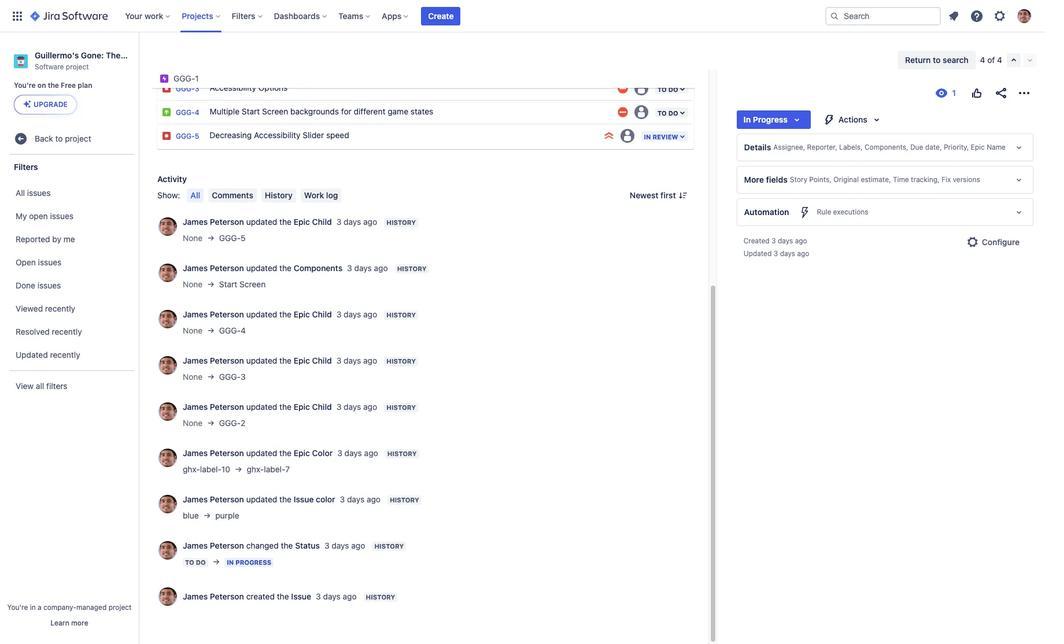 Task type: describe. For each thing, give the bounding box(es) containing it.
estimate,
[[861, 176, 891, 184]]

activity
[[157, 174, 187, 184]]

color
[[312, 448, 333, 458]]

view all filters
[[16, 381, 67, 391]]

actions button
[[816, 111, 891, 129]]

history for ggg-4
[[387, 311, 416, 319]]

filters inside dropdown button
[[232, 11, 256, 21]]

recently for updated recently
[[50, 350, 80, 360]]

for
[[341, 107, 352, 117]]

none for ggg-3
[[183, 372, 203, 382]]

vote options: no one has voted for this issue yet. image
[[970, 86, 984, 100]]

options
[[259, 83, 288, 93]]

my
[[16, 211, 27, 221]]

0 horizontal spatial progress
[[236, 559, 271, 566]]

history for start screen
[[397, 265, 427, 273]]

back to project
[[35, 134, 91, 143]]

1 vertical spatial project
[[65, 134, 91, 143]]

james peterson updated the issue color 3 days ago
[[183, 495, 381, 505]]

create
[[428, 11, 454, 21]]

copy link to issue image
[[197, 73, 206, 83]]

4 right of
[[998, 55, 1003, 65]]

history for purple
[[390, 496, 419, 504]]

actions
[[839, 115, 868, 124]]

peterson for start screen
[[210, 263, 244, 273]]

changed
[[246, 541, 279, 551]]

points,
[[810, 176, 832, 184]]

the
[[106, 50, 121, 60]]

project for gone:
[[66, 62, 89, 71]]

0 vertical spatial ggg-4
[[176, 108, 199, 117]]

james peterson updated the epic color 3 days ago
[[183, 448, 378, 458]]

original
[[834, 176, 859, 184]]

menu bar containing all
[[185, 189, 344, 202]]

search image
[[830, 11, 840, 21]]

a
[[38, 604, 41, 612]]

the for ghx-label-7
[[280, 448, 292, 458]]

issue type: bug image for decreasing accessibility slider speed
[[162, 131, 171, 141]]

james peterson updated the components 3 days ago
[[183, 263, 388, 273]]

guillermo's gone: the game software project
[[35, 50, 145, 71]]

more fields element
[[737, 166, 1034, 194]]

james peterson created the issue 3 days ago
[[183, 592, 357, 602]]

more
[[71, 619, 88, 628]]

unassigned image for multiple start screen backgrounds for different game states
[[635, 105, 649, 119]]

the for ggg-2
[[280, 402, 292, 412]]

1 horizontal spatial ggg-5
[[219, 233, 246, 243]]

issues for done issues
[[37, 281, 61, 290]]

epic for ggg-5
[[294, 217, 310, 227]]

back
[[35, 134, 53, 143]]

none for ggg-2
[[183, 418, 203, 428]]

issue type: improvement image
[[162, 108, 171, 117]]

4 left of
[[981, 55, 986, 65]]

issue for issue color
[[294, 495, 314, 505]]

learn more
[[51, 619, 88, 628]]

peterson for purple
[[210, 495, 244, 505]]

james peterson changed the status 3 days ago
[[183, 541, 365, 551]]

learn more button
[[51, 619, 88, 628]]

progress inside dropdown button
[[753, 115, 788, 124]]

the for ggg-5
[[280, 217, 292, 227]]

history for ggg-5
[[387, 219, 416, 226]]

in progress inside dropdown button
[[744, 115, 788, 124]]

of
[[988, 55, 996, 65]]

the for ggg-4
[[280, 310, 292, 319]]

done
[[16, 281, 35, 290]]

view all filters link
[[6, 375, 135, 398]]

by
[[52, 234, 61, 244]]

to for back
[[55, 134, 63, 143]]

epic for ggg-2
[[294, 402, 310, 412]]

more
[[745, 175, 764, 185]]

actions image
[[1018, 86, 1032, 100]]

learn
[[51, 619, 69, 628]]

more fields story points, original estimate, time tracking, fix versions
[[745, 175, 981, 185]]

ghx-label-10
[[183, 465, 230, 474]]

newest first button
[[623, 189, 695, 202]]

issue for issue
[[291, 592, 311, 602]]

1 vertical spatial screen
[[240, 279, 266, 289]]

epic image
[[160, 74, 169, 83]]

peterson for ggg-3
[[210, 356, 244, 366]]

game
[[123, 50, 145, 60]]

appswitcher icon image
[[10, 9, 24, 23]]

the for ggg-3
[[280, 356, 292, 366]]

updated inside updated recently link
[[16, 350, 48, 360]]

you're in a company-managed project
[[7, 604, 132, 612]]

to do
[[185, 559, 206, 566]]

history for ggg-2
[[387, 404, 416, 411]]

issues inside "link"
[[50, 211, 74, 221]]

ggg- up 10
[[219, 418, 241, 428]]

group containing all issues
[[6, 178, 135, 371]]

james for ggg-5
[[183, 217, 208, 227]]

updated for screen
[[246, 263, 277, 273]]

the for purple
[[280, 495, 292, 505]]

peterson for ggg-5
[[210, 217, 244, 227]]

gone:
[[81, 50, 104, 60]]

configure link
[[959, 233, 1027, 252]]

james for purple
[[183, 495, 208, 505]]

do
[[196, 559, 206, 566]]

child for ggg-3
[[312, 356, 332, 366]]

primary element
[[7, 0, 826, 32]]

created 3 days ago updated 3 days ago
[[744, 237, 810, 258]]

epic for ghx-label-7
[[294, 448, 310, 458]]

guillermo's
[[35, 50, 79, 60]]

return to search button
[[899, 51, 976, 69]]

7 updated from the top
[[246, 495, 277, 505]]

you're on the free plan
[[14, 81, 92, 90]]

backgrounds
[[291, 107, 339, 117]]

4 down ggg-3 link
[[195, 108, 199, 117]]

child for ggg-4
[[312, 310, 332, 319]]

rule
[[817, 208, 832, 216]]

resolved recently link
[[6, 321, 135, 344]]

james for ggg-3
[[183, 356, 208, 366]]

multiple
[[210, 107, 240, 117]]

company-
[[43, 604, 76, 612]]

viewed
[[16, 304, 43, 314]]

free
[[61, 81, 76, 90]]

ggg- down comments button
[[219, 233, 241, 243]]

newest
[[630, 190, 659, 200]]

banner containing your work
[[0, 0, 1046, 32]]

teams
[[339, 11, 364, 21]]

issues for all issues
[[27, 188, 51, 198]]

you're for you're in a company-managed project
[[7, 604, 28, 612]]

updated inside created 3 days ago updated 3 days ago
[[744, 249, 772, 258]]

reporter,
[[808, 143, 838, 152]]

updated recently link
[[6, 344, 135, 367]]

all issues
[[16, 188, 51, 198]]

4 down start screen
[[241, 326, 246, 336]]

epic for ggg-4
[[294, 310, 310, 319]]

newest first
[[630, 190, 676, 200]]

viewed recently
[[16, 304, 75, 314]]

updated for 2
[[246, 402, 277, 412]]

updated for 4
[[246, 310, 277, 319]]

ggg- down ggg-1
[[176, 84, 195, 93]]

ghx-label-7
[[247, 465, 290, 474]]

james peterson updated the epic child 3 days ago for 5
[[183, 217, 377, 227]]

fix
[[942, 176, 951, 184]]

issue type: bug image for accessibility options
[[162, 84, 171, 93]]

epic for ggg-3
[[294, 356, 310, 366]]

details assignee, reporter, labels, components, due date, priority, epic name
[[745, 142, 1006, 152]]

all for all issues
[[16, 188, 25, 198]]

ggg-1 link
[[174, 72, 199, 86]]

0 vertical spatial ggg-3
[[176, 84, 199, 93]]

epic inside details assignee, reporter, labels, components, due date, priority, epic name
[[971, 143, 985, 152]]

your work
[[125, 11, 163, 21]]

label- for 7
[[264, 465, 286, 474]]

0 horizontal spatial in
[[227, 559, 234, 566]]

james for start screen
[[183, 263, 208, 273]]

sidebar navigation image
[[126, 46, 152, 69]]

1 vertical spatial 5
[[241, 233, 246, 243]]

updated for 5
[[246, 217, 277, 227]]

unassigned image for decreasing accessibility slider speed
[[621, 129, 635, 143]]

color
[[316, 495, 335, 505]]

done issues link
[[6, 274, 135, 298]]

status
[[295, 541, 320, 551]]

speed
[[326, 130, 349, 140]]

issues for open issues
[[38, 257, 62, 267]]

recently for resolved recently
[[52, 327, 82, 337]]

all button
[[187, 189, 204, 202]]

components,
[[865, 143, 909, 152]]

created
[[744, 237, 770, 245]]

screen inside 'multiple start screen backgrounds for different game states' link
[[262, 107, 288, 117]]

filters
[[46, 381, 67, 391]]

slider
[[303, 130, 324, 140]]

log
[[326, 190, 338, 200]]

ggg- up ggg-2
[[219, 372, 241, 382]]

to
[[185, 559, 194, 566]]



Task type: vqa. For each thing, say whether or not it's contained in the screenshot.


Task type: locate. For each thing, give the bounding box(es) containing it.
1 vertical spatial you're
[[7, 604, 28, 612]]

multiple start screen backgrounds for different game states link
[[205, 101, 613, 124]]

0 horizontal spatial updated
[[16, 350, 48, 360]]

5 down comments button
[[241, 233, 246, 243]]

4 updated from the top
[[246, 356, 277, 366]]

1 vertical spatial progress
[[236, 559, 271, 566]]

notifications image
[[947, 9, 961, 23]]

decreasing accessibility slider speed
[[210, 130, 349, 140]]

0 vertical spatial issue type: bug image
[[162, 84, 171, 93]]

project down the gone:
[[66, 62, 89, 71]]

decreasing accessibility slider speed link
[[205, 124, 599, 148]]

accessibility options
[[210, 83, 288, 93]]

1 vertical spatial in
[[227, 559, 234, 566]]

jira software image
[[30, 9, 108, 23], [30, 9, 108, 23]]

3 none from the top
[[183, 326, 203, 336]]

ggg-3 up ggg-2
[[219, 372, 246, 382]]

project right managed
[[109, 604, 132, 612]]

1 updated from the top
[[246, 217, 277, 227]]

1 horizontal spatial start
[[242, 107, 260, 117]]

assignee,
[[774, 143, 806, 152]]

unassigned image
[[635, 105, 649, 119], [621, 129, 635, 143]]

3 updated from the top
[[246, 310, 277, 319]]

issue left color
[[294, 495, 314, 505]]

search
[[943, 55, 969, 65]]

4 of 4
[[981, 55, 1003, 65]]

executions
[[834, 208, 869, 216]]

0 horizontal spatial ggg-5
[[176, 132, 199, 141]]

issues down reported by me
[[38, 257, 62, 267]]

ghx-
[[183, 465, 200, 474], [247, 465, 264, 474]]

2 vertical spatial recently
[[50, 350, 80, 360]]

1 horizontal spatial filters
[[232, 11, 256, 21]]

1 vertical spatial filters
[[14, 162, 38, 172]]

priority,
[[944, 143, 969, 152]]

label- down james peterson updated the epic color 3 days ago
[[264, 465, 286, 474]]

james
[[183, 217, 208, 227], [183, 263, 208, 273], [183, 310, 208, 319], [183, 356, 208, 366], [183, 402, 208, 412], [183, 448, 208, 458], [183, 495, 208, 505], [183, 541, 208, 551], [183, 592, 208, 602]]

1 none from the top
[[183, 233, 203, 243]]

issue type: bug image down epic image
[[162, 84, 171, 93]]

updated down created
[[744, 249, 772, 258]]

comments
[[212, 190, 253, 200]]

3 james from the top
[[183, 310, 208, 319]]

5 james from the top
[[183, 402, 208, 412]]

ggg-4 right issue type: improvement image
[[176, 108, 199, 117]]

1 vertical spatial issue type: bug image
[[162, 131, 171, 141]]

ggg-5 down ggg-4 link at top left
[[176, 132, 199, 141]]

1 vertical spatial issue
[[291, 592, 311, 602]]

2 updated from the top
[[246, 263, 277, 273]]

ghx- left 10
[[183, 465, 200, 474]]

1 horizontal spatial ghx-
[[247, 465, 264, 474]]

0 vertical spatial updated
[[744, 249, 772, 258]]

3 peterson from the top
[[210, 310, 244, 319]]

5 none from the top
[[183, 418, 203, 428]]

all for all
[[191, 190, 200, 200]]

none for start screen
[[183, 279, 203, 289]]

filters button
[[228, 7, 267, 25]]

ggg-4 down start screen
[[219, 326, 246, 336]]

you're left on on the left top of the page
[[14, 81, 36, 90]]

2 issue type: bug image from the top
[[162, 131, 171, 141]]

james for ggg-4
[[183, 310, 208, 319]]

0 horizontal spatial start
[[219, 279, 237, 289]]

labels,
[[840, 143, 863, 152]]

filters right projects popup button
[[232, 11, 256, 21]]

1 vertical spatial ggg-4
[[219, 326, 246, 336]]

james for ghx-label-7
[[183, 448, 208, 458]]

8 peterson from the top
[[210, 541, 244, 551]]

0 vertical spatial screen
[[262, 107, 288, 117]]

1 horizontal spatial in
[[744, 115, 751, 124]]

updated for 3
[[246, 356, 277, 366]]

0 horizontal spatial label-
[[200, 465, 222, 474]]

2
[[241, 418, 246, 428]]

first
[[661, 190, 676, 200]]

peterson for ggg-4
[[210, 310, 244, 319]]

help image
[[970, 9, 984, 23]]

1 horizontal spatial label-
[[264, 465, 286, 474]]

viewed recently link
[[6, 298, 135, 321]]

you're for you're on the free plan
[[14, 81, 36, 90]]

james peterson updated the epic child 3 days ago for 2
[[183, 402, 377, 412]]

in progress up details on the right top of page
[[744, 115, 788, 124]]

states
[[411, 107, 434, 117]]

group
[[6, 178, 135, 371]]

1 vertical spatial updated
[[16, 350, 48, 360]]

ggg-3 link
[[176, 84, 199, 93]]

ggg- down start screen
[[219, 326, 241, 336]]

settings image
[[994, 9, 1007, 23]]

you're left the in
[[7, 604, 28, 612]]

ggg-4
[[176, 108, 199, 117], [219, 326, 246, 336]]

view
[[16, 381, 34, 391]]

project right back
[[65, 134, 91, 143]]

4 james peterson updated the epic child 3 days ago from the top
[[183, 402, 377, 412]]

label- up purple
[[200, 465, 222, 474]]

recently down the viewed recently link
[[52, 327, 82, 337]]

2 peterson from the top
[[210, 263, 244, 273]]

to for return
[[933, 55, 941, 65]]

upgrade button
[[14, 96, 76, 114]]

project
[[66, 62, 89, 71], [65, 134, 91, 143], [109, 604, 132, 612]]

1 label- from the left
[[200, 465, 222, 474]]

1 vertical spatial recently
[[52, 327, 82, 337]]

game
[[388, 107, 409, 117]]

james for ggg-2
[[183, 402, 208, 412]]

2 james peterson updated the epic child 3 days ago from the top
[[183, 310, 377, 319]]

priority: medium-high image
[[617, 106, 629, 118]]

4 peterson from the top
[[210, 356, 244, 366]]

5 updated from the top
[[246, 402, 277, 412]]

ggg- up ggg-3 link
[[174, 73, 195, 83]]

comments button
[[208, 189, 257, 202]]

1 horizontal spatial in progress
[[744, 115, 788, 124]]

updated down resolved
[[16, 350, 48, 360]]

ago
[[363, 217, 377, 227], [795, 237, 808, 245], [798, 249, 810, 258], [374, 263, 388, 273], [363, 310, 377, 319], [363, 356, 377, 366], [363, 402, 377, 412], [364, 448, 378, 458], [367, 495, 381, 505], [351, 541, 365, 551], [343, 592, 357, 602]]

0 vertical spatial progress
[[753, 115, 788, 124]]

rule executions
[[817, 208, 869, 216]]

start screen
[[219, 279, 266, 289]]

issue right created
[[291, 592, 311, 602]]

in progress down changed
[[227, 559, 271, 566]]

child for ggg-2
[[312, 402, 332, 412]]

issue
[[294, 495, 314, 505], [291, 592, 311, 602]]

3 child from the top
[[312, 356, 332, 366]]

1 horizontal spatial ggg-3
[[219, 372, 246, 382]]

to inside back to project link
[[55, 134, 63, 143]]

9 james from the top
[[183, 592, 208, 602]]

issue type: bug image
[[162, 84, 171, 93], [162, 131, 171, 141]]

1 peterson from the top
[[210, 217, 244, 227]]

history for ggg-3
[[387, 358, 416, 365]]

0 vertical spatial start
[[242, 107, 260, 117]]

0 vertical spatial project
[[66, 62, 89, 71]]

newest first image
[[679, 191, 688, 200]]

share image
[[995, 86, 1009, 100]]

ggg-3
[[176, 84, 199, 93], [219, 372, 246, 382]]

peterson for ghx-label-7
[[210, 448, 244, 458]]

0 horizontal spatial 5
[[195, 132, 199, 141]]

in inside in progress dropdown button
[[744, 115, 751, 124]]

screen
[[262, 107, 288, 117], [240, 279, 266, 289]]

2 james from the top
[[183, 263, 208, 273]]

0 horizontal spatial ggg-4
[[176, 108, 199, 117]]

banner
[[0, 0, 1046, 32]]

to right back
[[55, 134, 63, 143]]

4 james from the top
[[183, 356, 208, 366]]

apps
[[382, 11, 402, 21]]

ggg-3 down ggg-1
[[176, 84, 199, 93]]

0 vertical spatial recently
[[45, 304, 75, 314]]

all right "show:"
[[191, 190, 200, 200]]

start inside 'multiple start screen backgrounds for different game states' link
[[242, 107, 260, 117]]

0 vertical spatial in
[[744, 115, 751, 124]]

issue type: bug image left ggg-5 link
[[162, 131, 171, 141]]

date,
[[926, 143, 942, 152]]

project for in
[[109, 604, 132, 612]]

projects
[[182, 11, 213, 21]]

all inside button
[[191, 190, 200, 200]]

updated for label-
[[246, 448, 277, 458]]

work
[[145, 11, 163, 21]]

recently
[[45, 304, 75, 314], [52, 327, 82, 337], [50, 350, 80, 360]]

3 james peterson updated the epic child 3 days ago from the top
[[183, 356, 377, 366]]

7 james from the top
[[183, 495, 208, 505]]

work log button
[[301, 189, 342, 202]]

2 child from the top
[[312, 310, 332, 319]]

recently down "done issues" link
[[45, 304, 75, 314]]

ghx- for ghx-label-7
[[247, 465, 264, 474]]

0 horizontal spatial to
[[55, 134, 63, 143]]

child for ggg-5
[[312, 217, 332, 227]]

details element
[[737, 134, 1034, 161]]

0 vertical spatial to
[[933, 55, 941, 65]]

1 vertical spatial start
[[219, 279, 237, 289]]

resolved recently
[[16, 327, 82, 337]]

1 horizontal spatial 5
[[241, 233, 246, 243]]

ghx- right 10
[[247, 465, 264, 474]]

in right do
[[227, 559, 234, 566]]

ghx- for ghx-label-10
[[183, 465, 200, 474]]

issues right open
[[50, 211, 74, 221]]

multiple start screen backgrounds for different game states
[[210, 107, 434, 117]]

to right return
[[933, 55, 941, 65]]

ggg- right issue type: improvement image
[[176, 108, 195, 117]]

james peterson updated the epic child 3 days ago for 3
[[183, 356, 377, 366]]

automation
[[745, 207, 790, 217]]

0 vertical spatial 5
[[195, 132, 199, 141]]

screen down james peterson updated the components 3 days ago
[[240, 279, 266, 289]]

unassigned image right priority: medium-high image
[[635, 105, 649, 119]]

2 vertical spatial project
[[109, 604, 132, 612]]

ggg-2
[[219, 418, 246, 428]]

dashboards
[[274, 11, 320, 21]]

7 peterson from the top
[[210, 495, 244, 505]]

screen down options
[[262, 107, 288, 117]]

0 vertical spatial issue
[[294, 495, 314, 505]]

0 vertical spatial filters
[[232, 11, 256, 21]]

peterson for ggg-2
[[210, 402, 244, 412]]

0 horizontal spatial in progress
[[227, 559, 271, 566]]

history
[[265, 190, 293, 200], [387, 219, 416, 226], [397, 265, 427, 273], [387, 311, 416, 319], [387, 358, 416, 365], [387, 404, 416, 411], [388, 450, 417, 458], [390, 496, 419, 504], [375, 543, 404, 550], [366, 594, 395, 601]]

details
[[745, 142, 772, 152]]

accessibility
[[210, 83, 256, 93], [254, 130, 301, 140]]

5
[[195, 132, 199, 141], [241, 233, 246, 243]]

0 horizontal spatial ggg-3
[[176, 84, 199, 93]]

unassigned image
[[635, 82, 649, 95]]

ggg- down ggg-4 link at top left
[[176, 132, 195, 141]]

open
[[29, 211, 48, 221]]

9 peterson from the top
[[210, 592, 244, 602]]

10
[[222, 465, 230, 474]]

open issues
[[16, 257, 62, 267]]

your profile and settings image
[[1018, 9, 1032, 23]]

0 horizontal spatial all
[[16, 188, 25, 198]]

2 label- from the left
[[264, 465, 286, 474]]

recently for viewed recently
[[45, 304, 75, 314]]

menu bar
[[185, 189, 344, 202]]

0 vertical spatial in progress
[[744, 115, 788, 124]]

1 vertical spatial to
[[55, 134, 63, 143]]

1 horizontal spatial ggg-4
[[219, 326, 246, 336]]

recently down resolved recently link
[[50, 350, 80, 360]]

in
[[30, 604, 36, 612]]

open issues link
[[6, 251, 135, 274]]

1 child from the top
[[312, 217, 332, 227]]

1 james peterson updated the epic child 3 days ago from the top
[[183, 217, 377, 227]]

1 vertical spatial ggg-5
[[219, 233, 246, 243]]

5 peterson from the top
[[210, 402, 244, 412]]

6 peterson from the top
[[210, 448, 244, 458]]

ggg-5 down comments button
[[219, 233, 246, 243]]

project inside the guillermo's gone: the game software project
[[66, 62, 89, 71]]

none for ggg-5
[[183, 233, 203, 243]]

filters up all issues
[[14, 162, 38, 172]]

resolved
[[16, 327, 50, 337]]

0 horizontal spatial ghx-
[[183, 465, 200, 474]]

to
[[933, 55, 941, 65], [55, 134, 63, 143]]

in up details on the right top of page
[[744, 115, 751, 124]]

progress down changed
[[236, 559, 271, 566]]

label- for 10
[[200, 465, 222, 474]]

4 none from the top
[[183, 372, 203, 382]]

none for ggg-4
[[183, 326, 203, 336]]

progress up details on the right top of page
[[753, 115, 788, 124]]

child
[[312, 217, 332, 227], [312, 310, 332, 319], [312, 356, 332, 366], [312, 402, 332, 412]]

to inside the "return to search" button
[[933, 55, 941, 65]]

the
[[48, 81, 59, 90], [280, 217, 292, 227], [280, 263, 292, 273], [280, 310, 292, 319], [280, 356, 292, 366], [280, 402, 292, 412], [280, 448, 292, 458], [280, 495, 292, 505], [281, 541, 293, 551], [277, 592, 289, 602]]

history inside button
[[265, 190, 293, 200]]

1 horizontal spatial to
[[933, 55, 941, 65]]

work
[[304, 190, 324, 200]]

1 vertical spatial unassigned image
[[621, 129, 635, 143]]

james peterson updated the epic child 3 days ago for 4
[[183, 310, 377, 319]]

unassigned image right priority: highest "icon"
[[621, 129, 635, 143]]

priority: medium-high image
[[617, 83, 629, 94]]

apps button
[[379, 7, 413, 25]]

software
[[35, 62, 64, 71]]

in
[[744, 115, 751, 124], [227, 559, 234, 566]]

6 james from the top
[[183, 448, 208, 458]]

issues up open
[[27, 188, 51, 198]]

Search field
[[826, 7, 942, 25]]

1 vertical spatial ggg-3
[[219, 372, 246, 382]]

history for ghx-label-7
[[388, 450, 417, 458]]

reported
[[16, 234, 50, 244]]

accessibility up multiple
[[210, 83, 256, 93]]

1 horizontal spatial progress
[[753, 115, 788, 124]]

1 vertical spatial accessibility
[[254, 130, 301, 140]]

0 horizontal spatial filters
[[14, 162, 38, 172]]

ggg- inside "link"
[[174, 73, 195, 83]]

ggg-1
[[174, 73, 199, 83]]

show:
[[157, 190, 180, 200]]

2 none from the top
[[183, 279, 203, 289]]

4 child from the top
[[312, 402, 332, 412]]

teams button
[[335, 7, 375, 25]]

start
[[242, 107, 260, 117], [219, 279, 237, 289]]

history button
[[262, 189, 296, 202]]

configure
[[982, 237, 1020, 247]]

the for start screen
[[280, 263, 292, 273]]

5 down ggg-4 link at top left
[[195, 132, 199, 141]]

1 ghx- from the left
[[183, 465, 200, 474]]

plan
[[78, 81, 92, 90]]

0 vertical spatial ggg-5
[[176, 132, 199, 141]]

0 vertical spatial you're
[[14, 81, 36, 90]]

1 horizontal spatial all
[[191, 190, 200, 200]]

accessibility left slider
[[254, 130, 301, 140]]

1 issue type: bug image from the top
[[162, 84, 171, 93]]

issues up viewed recently
[[37, 281, 61, 290]]

1 horizontal spatial updated
[[744, 249, 772, 258]]

1 vertical spatial in progress
[[227, 559, 271, 566]]

priority: highest image
[[604, 130, 615, 142]]

all up the my
[[16, 188, 25, 198]]

0 vertical spatial unassigned image
[[635, 105, 649, 119]]

2 ghx- from the left
[[247, 465, 264, 474]]

1 james from the top
[[183, 217, 208, 227]]

6 updated from the top
[[246, 448, 277, 458]]

updated
[[744, 249, 772, 258], [16, 350, 48, 360]]

in progress button
[[737, 111, 811, 129]]

8 james from the top
[[183, 541, 208, 551]]

0 vertical spatial accessibility
[[210, 83, 256, 93]]

automation element
[[737, 198, 1034, 226]]

all
[[36, 381, 44, 391]]



